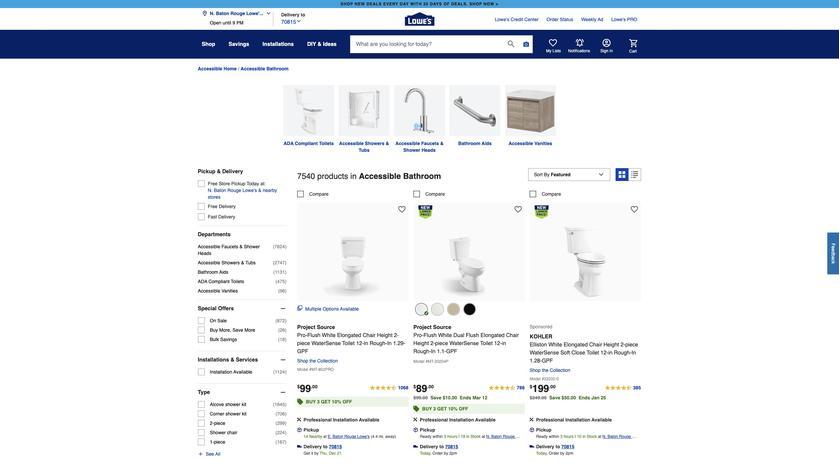 Task type: locate. For each thing, give the bounding box(es) containing it.
toilet inside kohler elliston white elongated chair height 2-piece watersense soft close toilet 12-in rough-in 1.28-gpf
[[587, 350, 599, 356]]

type button
[[198, 384, 287, 401]]

the for top shop the collection link
[[310, 358, 316, 364]]

2 | from the left
[[575, 434, 576, 439]]

shop left now
[[470, 2, 482, 6]]

by for ready within 3 hours | 10 in stock at n. baton rouge lowe's
[[560, 451, 565, 456]]

of
[[444, 2, 450, 6]]

toilets inside ada compliant toilets link
[[319, 141, 334, 146]]

pickup image up truck filled image
[[530, 428, 535, 432]]

pickup
[[198, 169, 215, 175], [231, 181, 245, 186], [304, 427, 319, 433], [420, 427, 435, 433], [536, 427, 552, 433]]

2 stock from the left
[[587, 434, 597, 439]]

pro- inside project source pro-flush white elongated chair height 2- piece watersense toilet 12-in rough-in 1.29- gpf
[[297, 332, 307, 338]]

n. inside ready within 3 hours | 10 in stock at n. baton rouge lowe's
[[603, 434, 607, 439]]

) for ( 224 )
[[285, 430, 287, 435]]

order down ready within 3 hours | 19 in stock at n. baton rouge lowe's
[[433, 451, 443, 456]]

0 vertical spatial buy 3 get 10% off
[[306, 399, 352, 405]]

white inside kohler elliston white elongated chair height 2-piece watersense soft close toilet 12-in rough-in 1.28-gpf
[[549, 342, 562, 348]]

ready inside ready within 3 hours | 10 in stock at n. baton rouge lowe's
[[536, 434, 548, 439]]

ends left mar
[[460, 395, 471, 400]]

$ inside "$ 99 .00"
[[297, 384, 300, 389]]

within inside ready within 3 hours | 10 in stock at n. baton rouge lowe's
[[549, 434, 559, 439]]

order status link
[[547, 16, 573, 23]]

tag filled image
[[297, 397, 303, 407], [414, 404, 420, 414]]

2 project from the left
[[414, 324, 432, 330]]

1 vertical spatial buy
[[422, 406, 432, 412]]

7 ) from the top
[[285, 327, 287, 333]]

2 , from the left
[[547, 451, 548, 456]]

1 horizontal spatial chevron down image
[[296, 18, 302, 24]]

piece inside project source pro-flush white elongated chair height 2- piece watersense toilet 12-in rough-in 1.29- gpf
[[297, 341, 310, 347]]

flush right dual
[[466, 332, 479, 338]]

4.5 stars image containing 786
[[489, 384, 525, 392]]

n. right 19
[[486, 434, 490, 439]]

$ 89 .00
[[414, 383, 434, 394]]

2 professional installation available from the left
[[420, 417, 496, 423]]

installations down bulk in the left of the page
[[198, 357, 229, 363]]

plus image
[[198, 451, 203, 457]]

diy & ideas
[[307, 41, 337, 47]]

13 ) from the top
[[285, 430, 287, 435]]

today , order by 2pm
[[420, 451, 457, 456], [536, 451, 574, 456]]

2 2pm from the left
[[566, 451, 574, 456]]

buy 3 get 10% off
[[306, 399, 352, 405], [422, 406, 468, 412]]

professional
[[304, 417, 332, 423], [420, 417, 448, 423], [536, 417, 564, 423]]

buy 3 get 10% off down actual price $99.00 element
[[306, 399, 352, 405]]

0 horizontal spatial project
[[297, 324, 316, 330]]

( for 475
[[276, 279, 277, 284]]

2- inside project source pro-flush white elongated chair height 2- piece watersense toilet 12-in rough-in 1.29- gpf
[[394, 332, 399, 338]]

within
[[433, 434, 443, 439], [549, 434, 559, 439]]

1 hours from the left
[[448, 434, 458, 439]]

minus image for installations & services
[[280, 357, 287, 363]]

collection
[[317, 358, 338, 364], [550, 368, 571, 373]]

0 horizontal spatial 2pm
[[450, 451, 457, 456]]

>
[[496, 2, 499, 6]]

cart button
[[620, 39, 638, 54]]

get
[[321, 399, 331, 405], [437, 406, 447, 412]]

1 horizontal spatial #
[[426, 359, 428, 364]]

2 minus image from the top
[[280, 389, 287, 396]]

2 vertical spatial #
[[542, 377, 544, 381]]

2 horizontal spatial gpf
[[542, 358, 553, 364]]

8 ) from the top
[[285, 337, 287, 342]]

professional installation available up e. baton rouge lowe's 'button'
[[304, 417, 379, 423]]

baton inside ready within 3 hours | 10 in stock at n. baton rouge lowe's
[[608, 434, 618, 439]]

0 vertical spatial #
[[426, 359, 428, 364]]

0 vertical spatial kit
[[242, 402, 246, 407]]

2 horizontal spatial flush
[[466, 332, 479, 338]]

e.
[[328, 434, 332, 439]]

pickup down $249.00
[[536, 427, 552, 433]]

1 $ from the left
[[297, 384, 300, 389]]

savings save $10.00 element
[[431, 395, 490, 400]]

compare inside 5013595669 'element'
[[542, 191, 561, 197]]

0 horizontal spatial shop the collection link
[[297, 358, 341, 364]]

source down multiple options available link on the bottom left of page
[[317, 324, 335, 330]]

save left '$10.00'
[[431, 395, 442, 400]]

2 pro- from the left
[[414, 332, 424, 338]]

at inside ready within 3 hours | 19 in stock at n. baton rouge lowe's
[[482, 434, 485, 439]]

3 at from the left
[[598, 434, 602, 439]]

0 horizontal spatial shop the collection
[[297, 358, 338, 364]]

1 stock from the left
[[471, 434, 481, 439]]

1 free from the top
[[208, 181, 218, 186]]

save for 89
[[431, 395, 442, 400]]

gpf inside kohler elliston white elongated chair height 2-piece watersense soft close toilet 12-in rough-in 1.28-gpf
[[542, 358, 553, 364]]

3 delivery to 70815 from the left
[[536, 444, 575, 449]]

at left e.
[[323, 434, 327, 439]]

pickup image
[[297, 428, 302, 432], [530, 428, 535, 432]]

pro- down white icon
[[414, 332, 424, 338]]

rough-
[[370, 341, 387, 347], [414, 349, 431, 355], [614, 350, 632, 356]]

3 by from the left
[[560, 451, 565, 456]]

professional down $249.00
[[536, 417, 564, 423]]

shop the collection link up model # mt-802pro
[[297, 358, 341, 364]]

n. right 10
[[603, 434, 607, 439]]

25
[[424, 2, 429, 6], [601, 395, 606, 400]]

compare inside 5006032707 element
[[426, 191, 445, 197]]

elongated inside project source pro-flush white dual flush elongated chair height 2-piece watersense toilet 12-in rough-in 1.1-gpf
[[481, 332, 505, 338]]

1-piece
[[210, 439, 225, 445]]

2 ends from the left
[[579, 395, 590, 400]]

1 today , order by 2pm from the left
[[420, 451, 457, 456]]

today , order by 2pm for ready within 3 hours | 10 in stock at n. baton rouge lowe's
[[536, 451, 574, 456]]

toilets up products on the left top of the page
[[319, 141, 334, 146]]

1 pickup image from the left
[[297, 428, 302, 432]]

ends for 199
[[579, 395, 590, 400]]

chevron down image left delivery to
[[263, 11, 271, 16]]

model up "99"
[[297, 367, 308, 372]]

n. baton rouge lowe's button for ready within 3 hours | 19 in stock at n. baton rouge lowe's
[[486, 433, 525, 446]]

multiple options available link
[[297, 305, 359, 312]]

showers up 7540 products in accessible bathroom
[[365, 141, 385, 146]]

gpf inside project source pro-flush white elongated chair height 2- piece watersense toilet 12-in rough-in 1.29- gpf
[[297, 349, 308, 355]]

flush inside project source pro-flush white elongated chair height 2- piece watersense toilet 12-in rough-in 1.29- gpf
[[307, 332, 321, 338]]

minus image inside installations & services button
[[280, 357, 287, 363]]

2 flush from the left
[[424, 332, 437, 338]]

$ for 99
[[297, 384, 300, 389]]

mar
[[473, 395, 481, 400]]

3 left 10
[[561, 434, 563, 439]]

professional down $99.00
[[420, 417, 448, 423]]

, for ready within 3 hours | 10 in stock at n. baton rouge lowe's
[[547, 451, 548, 456]]

1 vertical spatial bathroom aids
[[198, 269, 228, 275]]

( 1131 )
[[273, 269, 287, 275]]

ready
[[420, 434, 432, 439], [536, 434, 548, 439]]

1 horizontal spatial project
[[414, 324, 432, 330]]

2 pickup image from the left
[[530, 428, 535, 432]]

6 ) from the top
[[285, 318, 287, 323]]

flush for watersense
[[307, 332, 321, 338]]

the up model # mt-802pro
[[310, 358, 316, 364]]

0 vertical spatial 10%
[[332, 399, 341, 405]]

.00 inside $ 199 .00
[[549, 384, 556, 389]]

within for ready within 3 hours | 19 in stock at n. baton rouge lowe's
[[433, 434, 443, 439]]

showers down departments element
[[222, 260, 240, 265]]

( for 56
[[278, 288, 280, 294]]

0 horizontal spatial mt-
[[312, 367, 319, 372]]

compliant up "special offers" at the bottom of page
[[209, 279, 230, 284]]

) for ( 1124 )
[[285, 369, 287, 375]]

1 vertical spatial installations
[[198, 357, 229, 363]]

2 horizontal spatial .00
[[549, 384, 556, 389]]

model for model # mt-802pro
[[297, 367, 308, 372]]

2 e from the top
[[831, 249, 836, 251]]

$ for 199
[[530, 384, 533, 389]]

0 vertical spatial accessible faucets & shower heads
[[396, 141, 445, 153]]

1 minus image from the top
[[280, 357, 287, 363]]

minus image
[[280, 305, 287, 312]]

black image
[[464, 303, 476, 316]]

free down stores
[[208, 204, 218, 209]]

n. inside ready within 3 hours | 19 in stock at n. baton rouge lowe's
[[486, 434, 490, 439]]

0 horizontal spatial shop
[[202, 41, 215, 47]]

my lists link
[[546, 39, 561, 54]]

ends for 89
[[460, 395, 471, 400]]

2 horizontal spatial toilet
[[587, 350, 599, 356]]

0 vertical spatial bathroom aids
[[458, 141, 492, 146]]

| inside ready within 3 hours | 19 in stock at n. baton rouge lowe's
[[459, 434, 460, 439]]

4.5 stars image containing 385
[[605, 384, 642, 392]]

) for ( 706 )
[[285, 411, 287, 416]]

toilet inside project source pro-flush white elongated chair height 2- piece watersense toilet 12-in rough-in 1.29- gpf
[[342, 341, 355, 347]]

2 horizontal spatial watersense
[[530, 350, 559, 356]]

)
[[285, 244, 287, 249], [285, 260, 287, 265], [285, 269, 287, 275], [285, 279, 287, 284], [285, 288, 287, 294], [285, 318, 287, 323], [285, 327, 287, 333], [285, 337, 287, 342], [285, 369, 287, 375], [285, 402, 287, 407], [285, 411, 287, 416], [285, 421, 287, 426], [285, 430, 287, 435], [285, 439, 287, 445]]

kit for alcove shower kit
[[242, 402, 246, 407]]

1 horizontal spatial stock
[[587, 434, 597, 439]]

0 horizontal spatial n. baton rouge lowe's button
[[486, 433, 525, 446]]

see all
[[206, 451, 221, 457]]

0 vertical spatial collection
[[317, 358, 338, 364]]

heart outline image
[[515, 206, 522, 213], [631, 206, 639, 213]]

flush up model # mt-20204p
[[424, 332, 437, 338]]

0 horizontal spatial the
[[310, 358, 316, 364]]

type
[[198, 389, 210, 395]]

2 truck filled image from the left
[[414, 444, 418, 449]]

3 inside ready within 3 hours | 10 in stock at n. baton rouge lowe's
[[561, 434, 563, 439]]

11 ) from the top
[[285, 411, 287, 416]]

0 vertical spatial minus image
[[280, 357, 287, 363]]

1 e from the top
[[831, 246, 836, 249]]

installations inside button
[[198, 357, 229, 363]]

0 horizontal spatial $
[[297, 384, 300, 389]]

sponsored
[[530, 324, 553, 329]]

12- inside kohler elliston white elongated chair height 2-piece watersense soft close toilet 12-in rough-in 1.28-gpf
[[601, 350, 609, 356]]

accessible showers & tubs down departments
[[198, 260, 256, 265]]

12 ) from the top
[[285, 421, 287, 426]]

project down white icon
[[414, 324, 432, 330]]

ada
[[284, 141, 294, 146], [198, 279, 207, 284]]

in inside ready within 3 hours | 10 in stock at n. baton rouge lowe's
[[583, 434, 586, 439]]

collection up 0
[[550, 368, 571, 373]]

) for ( 1131 )
[[285, 269, 287, 275]]

oyster image
[[431, 303, 444, 316]]

stock right 19
[[471, 434, 481, 439]]

1 truck filled image from the left
[[297, 444, 302, 449]]

mt-
[[428, 359, 435, 364], [312, 367, 319, 372]]

chevron down image
[[263, 11, 271, 16], [296, 18, 302, 24]]

$ inside $ 199 .00
[[530, 384, 533, 389]]

at right 10
[[598, 434, 602, 439]]

installations & services button
[[198, 351, 287, 369]]

compare down the 7540
[[309, 191, 329, 197]]

1 vertical spatial ada
[[198, 279, 207, 284]]

minus image
[[280, 357, 287, 363], [280, 389, 287, 396]]

& inside accessible showers & tubs
[[386, 141, 389, 146]]

4.5 stars image for 199
[[605, 384, 642, 392]]

close
[[572, 350, 585, 356]]

1 4.5 stars image from the left
[[370, 384, 409, 392]]

collection for top shop the collection link
[[317, 358, 338, 364]]

professional installation available up 10
[[536, 417, 612, 423]]

2pm down ready within 3 hours | 10 in stock at n. baton rouge lowe's
[[566, 451, 574, 456]]

2pm for 19
[[450, 451, 457, 456]]

delivery to 70815
[[304, 444, 342, 449], [420, 444, 458, 449], [536, 444, 575, 449]]

tubs left ( 2747 )
[[246, 260, 256, 265]]

( 18 )
[[278, 337, 287, 342]]

|
[[459, 434, 460, 439], [575, 434, 576, 439]]

0 horizontal spatial shower
[[210, 430, 226, 435]]

source down oyster image
[[433, 324, 451, 330]]

0 horizontal spatial pickup image
[[297, 428, 302, 432]]

with
[[410, 2, 422, 6]]

| left 10
[[575, 434, 576, 439]]

0 vertical spatial the
[[310, 358, 316, 364]]

compare up new lower price icon
[[426, 191, 445, 197]]

chair inside project source pro-flush white dual flush elongated chair height 2-piece watersense toilet 12-in rough-in 1.1-gpf
[[506, 332, 519, 338]]

n. right location icon
[[210, 11, 215, 16]]

2 $ from the left
[[414, 384, 416, 389]]

rouge inside ready within 3 hours | 10 in stock at n. baton rouge lowe's
[[619, 434, 631, 439]]

| inside ready within 3 hours | 10 in stock at n. baton rouge lowe's
[[575, 434, 576, 439]]

1 .00 from the left
[[311, 384, 318, 389]]

2 horizontal spatial professional installation available
[[536, 417, 612, 423]]

project inside project source pro-flush white dual flush elongated chair height 2-piece watersense toilet 12-in rough-in 1.1-gpf
[[414, 324, 432, 330]]

kit down the alcove shower kit
[[242, 411, 247, 416]]

collection up 802pro
[[317, 358, 338, 364]]

1 vertical spatial the
[[542, 368, 549, 373]]

within inside ready within 3 hours | 19 in stock at n. baton rouge lowe's
[[433, 434, 443, 439]]

sign in button
[[601, 39, 613, 54]]

shower for corner
[[226, 411, 241, 416]]

toilet inside project source pro-flush white dual flush elongated chair height 2-piece watersense toilet 12-in rough-in 1.1-gpf
[[480, 341, 493, 347]]

99
[[300, 383, 311, 394]]

2 free from the top
[[208, 204, 218, 209]]

1 horizontal spatial ,
[[547, 451, 548, 456]]

to for truck filled icon related to get
[[323, 444, 328, 449]]

3 $ from the left
[[530, 384, 533, 389]]

n. baton rouge lowe's button for ready within 3 hours | 10 in stock at n. baton rouge lowe's
[[603, 433, 642, 446]]

1 horizontal spatial watersense
[[450, 341, 479, 347]]

1 horizontal spatial shop
[[297, 358, 308, 364]]

25 right jan
[[601, 395, 606, 400]]

rough- inside project source pro-flush white elongated chair height 2- piece watersense toilet 12-in rough-in 1.29- gpf
[[370, 341, 387, 347]]

buy
[[306, 399, 316, 405], [422, 406, 432, 412]]

shop the collection link up 33202-
[[530, 368, 573, 373]]

shop down open
[[202, 41, 215, 47]]

by down ready within 3 hours | 19 in stock at n. baton rouge lowe's
[[444, 451, 448, 456]]

1 compare from the left
[[309, 191, 329, 197]]

.00 down 33202-
[[549, 384, 556, 389]]

1068
[[398, 385, 409, 390]]

chair inside kohler elliston white elongated chair height 2-piece watersense soft close toilet 12-in rough-in 1.28-gpf
[[590, 342, 602, 348]]

1 , from the left
[[431, 451, 432, 456]]

0 horizontal spatial tubs
[[246, 260, 256, 265]]

) for ( 2747 )
[[285, 260, 287, 265]]

0 vertical spatial chevron down image
[[263, 11, 271, 16]]

ready for ready within 3 hours | 10 in stock at n. baton rouge lowe's
[[536, 434, 548, 439]]

2 .00 from the left
[[427, 384, 434, 389]]

4.5 stars image containing 1068
[[370, 384, 409, 392]]

$ inside the $ 89 .00
[[414, 384, 416, 389]]

1 horizontal spatial heads
[[422, 147, 436, 153]]

1 vertical spatial #
[[309, 367, 312, 372]]

0 horizontal spatial ends
[[460, 395, 471, 400]]

order for ready within 3 hours | 10 in stock at n. baton rouge lowe's
[[549, 451, 559, 456]]

minus image for type
[[280, 389, 287, 396]]

e
[[831, 246, 836, 249], [831, 249, 836, 251]]

1 horizontal spatial pickup image
[[530, 428, 535, 432]]

in inside ready within 3 hours | 19 in stock at n. baton rouge lowe's
[[467, 434, 470, 439]]

ready inside ready within 3 hours | 19 in stock at n. baton rouge lowe's
[[420, 434, 432, 439]]

1 2pm from the left
[[450, 451, 457, 456]]

mt- up actual price $99.00 element
[[312, 367, 319, 372]]

0 horizontal spatial by
[[314, 451, 319, 456]]

0 horizontal spatial rough-
[[370, 341, 387, 347]]

project inside project source pro-flush white elongated chair height 2- piece watersense toilet 12-in rough-in 1.29- gpf
[[297, 324, 316, 330]]

e up b
[[831, 249, 836, 251]]

2 4.5 stars image from the left
[[489, 384, 525, 392]]

accessible home / accessible bathroom
[[198, 66, 289, 72]]

0 horizontal spatial white
[[322, 332, 336, 338]]

hours inside ready within 3 hours | 10 in stock at n. baton rouge lowe's
[[564, 434, 574, 439]]

475
[[277, 279, 285, 284]]

by right it
[[314, 451, 319, 456]]

at right 19
[[482, 434, 485, 439]]

elongated inside project source pro-flush white elongated chair height 2- piece watersense toilet 12-in rough-in 1.29- gpf
[[337, 332, 361, 338]]

2 horizontal spatial chair
[[590, 342, 602, 348]]

rough- for 1.29-
[[370, 341, 387, 347]]

products
[[317, 172, 348, 181]]

model for model # 33202-0
[[530, 377, 541, 381]]

2 horizontal spatial $
[[530, 384, 533, 389]]

in inside kohler elliston white elongated chair height 2-piece watersense soft close toilet 12-in rough-in 1.28-gpf
[[609, 350, 613, 356]]

new lower price image
[[535, 205, 549, 219]]

2 n. baton rouge lowe's button from the left
[[603, 433, 642, 446]]

available down 12
[[475, 417, 496, 423]]

gpf inside project source pro-flush white dual flush elongated chair height 2-piece watersense toilet 12-in rough-in 1.1-gpf
[[446, 349, 457, 355]]

in inside kohler elliston white elongated chair height 2-piece watersense soft close toilet 12-in rough-in 1.28-gpf
[[632, 350, 636, 356]]

70815 for truck filled icon related to get
[[329, 444, 342, 449]]

0 horizontal spatial bathroom aids
[[198, 269, 228, 275]]

professional installation available up 19
[[420, 417, 496, 423]]

9 ) from the top
[[285, 369, 287, 375]]

0 vertical spatial shop the collection
[[297, 358, 338, 364]]

get down 802pro
[[321, 399, 331, 405]]

0
[[557, 377, 559, 381]]

12- inside project source pro-flush white dual flush elongated chair height 2-piece watersense toilet 12-in rough-in 1.1-gpf
[[494, 341, 502, 347]]

white image
[[415, 303, 428, 316]]

save
[[233, 327, 243, 333], [431, 395, 442, 400], [550, 395, 561, 400]]

$ for 89
[[414, 384, 416, 389]]

786 button
[[489, 384, 525, 392]]

2- inside kohler elliston white elongated chair height 2-piece watersense soft close toilet 12-in rough-in 1.28-gpf
[[621, 342, 626, 348]]

1 horizontal spatial shop the collection link
[[530, 368, 573, 373]]

1 source from the left
[[317, 324, 335, 330]]

14 ) from the top
[[285, 439, 287, 445]]

order down ready within 3 hours | 10 in stock at n. baton rouge lowe's
[[549, 451, 559, 456]]

$249.00 save $50.00 ends jan 25
[[530, 395, 606, 400]]

tag filled image down "99"
[[297, 397, 303, 407]]

89
[[416, 383, 427, 394]]

white left dual
[[438, 332, 452, 338]]

0 horizontal spatial collection
[[317, 358, 338, 364]]

rough- inside kohler elliston white elongated chair height 2-piece watersense soft close toilet 12-in rough-in 1.28-gpf
[[614, 350, 632, 356]]

kohler elliston white elongated chair height 2-piece watersense soft close toilet 12-in rough-in 1.28-gpf
[[530, 334, 638, 364]]

model for model # mt-20204p
[[414, 359, 425, 364]]

None search field
[[350, 35, 533, 59]]

1 horizontal spatial buy 3 get 10% off
[[422, 406, 468, 412]]

1 vertical spatial accessible showers & tubs
[[198, 260, 256, 265]]

now
[[484, 2, 495, 6]]

2 vertical spatial model
[[530, 377, 541, 381]]

compliant up the 7540
[[295, 141, 318, 146]]

0 horizontal spatial 10%
[[332, 399, 341, 405]]

shop new deals every day with 25 days of deals. shop now >
[[341, 2, 499, 6]]

at inside ready within 3 hours | 10 in stock at n. baton rouge lowe's
[[598, 434, 602, 439]]

1 horizontal spatial today , order by 2pm
[[536, 451, 574, 456]]

2747
[[275, 260, 285, 265]]

tag filled image down $99.00
[[414, 404, 420, 414]]

today for ready within 3 hours | 10 in stock at n. baton rouge lowe's
[[536, 451, 547, 456]]

within left 19
[[433, 434, 443, 439]]

installations & services
[[198, 357, 258, 363]]

actual price $99.00 element
[[297, 383, 318, 394]]

shop the collection up model # mt-802pro
[[297, 358, 338, 364]]

assembly image
[[414, 418, 418, 422], [530, 418, 534, 422]]

on sale
[[210, 318, 227, 323]]

2 vertical spatial shower
[[210, 430, 226, 435]]

chair
[[363, 332, 376, 338], [506, 332, 519, 338], [590, 342, 602, 348]]

3 inside ready within 3 hours | 19 in stock at n. baton rouge lowe's
[[444, 434, 446, 439]]

elongated inside kohler elliston white elongated chair height 2-piece watersense soft close toilet 12-in rough-in 1.28-gpf
[[564, 342, 588, 348]]

1 horizontal spatial rough-
[[414, 349, 431, 355]]

white up soft
[[549, 342, 562, 348]]

| for 10
[[575, 434, 576, 439]]

piece inside kohler elliston white elongated chair height 2-piece watersense soft close toilet 12-in rough-in 1.28-gpf
[[626, 342, 638, 348]]

lowe's
[[495, 17, 510, 22], [612, 17, 626, 22], [243, 188, 257, 193], [357, 434, 370, 439], [486, 441, 499, 446], [603, 441, 615, 446]]

chevron down image down delivery to
[[296, 18, 302, 24]]

2 compare from the left
[[426, 191, 445, 197]]

minus image inside type button
[[280, 389, 287, 396]]

buy down $99.00
[[422, 406, 432, 412]]

ada compliant toilets up the 7540
[[284, 141, 334, 146]]

project source pro-flush white dual flush elongated chair height 2-piece watersense toilet 12-in rough-in 1.1-gpf image
[[433, 225, 506, 299]]

heart outline image
[[399, 206, 406, 213]]

stock inside ready within 3 hours | 10 in stock at n. baton rouge lowe's
[[587, 434, 597, 439]]

within left 10
[[549, 434, 559, 439]]

4 ) from the top
[[285, 279, 287, 284]]

0 horizontal spatial today
[[247, 181, 259, 186]]

1 professional installation available from the left
[[304, 417, 379, 423]]

shower down the alcove shower kit
[[226, 411, 241, 416]]

d
[[831, 251, 836, 254]]

gpf up 20204p
[[446, 349, 457, 355]]

12- inside project source pro-flush white elongated chair height 2- piece watersense toilet 12-in rough-in 1.29- gpf
[[356, 341, 364, 347]]

away)
[[385, 434, 396, 439]]

gpf up 33202-
[[542, 358, 553, 364]]

7540
[[297, 172, 315, 181]]

actual price $199.00 element
[[530, 383, 556, 394]]

1 vertical spatial aids
[[219, 269, 228, 275]]

to for truck filled image
[[556, 444, 560, 449]]

my
[[546, 49, 552, 53]]

.00 up was price $99.00 element
[[427, 384, 434, 389]]

available right options
[[340, 306, 359, 312]]

accessible inside accessible showers & tubs
[[339, 141, 364, 146]]

toilet for elliston
[[587, 350, 599, 356]]

delivery to 70815 for ready within 3 hours | 19 in stock at n. baton rouge lowe's
[[420, 444, 458, 449]]

70815 button for today truck filled icon
[[445, 443, 458, 450]]

accessible showers & tubs
[[339, 141, 391, 153], [198, 260, 256, 265]]

0 vertical spatial accessible showers & tubs
[[339, 141, 391, 153]]

3 ) from the top
[[285, 269, 287, 275]]

1 horizontal spatial 10%
[[448, 406, 458, 412]]

2 horizontal spatial compare
[[542, 191, 561, 197]]

0 horizontal spatial hours
[[448, 434, 458, 439]]

25 right with
[[424, 2, 429, 6]]

1 | from the left
[[459, 434, 460, 439]]

2 horizontal spatial 12-
[[601, 350, 609, 356]]

1 horizontal spatial vanities
[[535, 141, 552, 146]]

gpf up model # mt-802pro
[[297, 349, 308, 355]]

2 by from the left
[[444, 451, 448, 456]]

2 shop from the left
[[470, 2, 482, 6]]

lowe's home improvement notification center image
[[576, 39, 584, 47]]

2 today , order by 2pm from the left
[[536, 451, 574, 456]]

weekly
[[581, 17, 597, 22]]

pickup image for ready within
[[530, 428, 535, 432]]

) for ( 56 )
[[285, 288, 287, 294]]

1 heart outline image from the left
[[515, 206, 522, 213]]

hours left 10
[[564, 434, 574, 439]]

5013595669 element
[[530, 191, 561, 197]]

4.5 stars image for 89
[[489, 384, 525, 392]]

pickup up stores
[[198, 169, 215, 175]]

199
[[533, 383, 549, 394]]

truck filled image
[[297, 444, 302, 449], [414, 444, 418, 449]]

to for today truck filled icon
[[440, 444, 444, 449]]

shop left 'new'
[[341, 2, 353, 6]]

0 horizontal spatial shop
[[341, 2, 353, 6]]

shop down 1.28-
[[530, 368, 541, 373]]

toilet for source
[[342, 341, 355, 347]]

white inside project source pro-flush white dual flush elongated chair height 2-piece watersense toilet 12-in rough-in 1.1-gpf
[[438, 332, 452, 338]]

2 horizontal spatial delivery to 70815
[[536, 444, 575, 449]]

accessible vanities link
[[503, 85, 558, 147]]

heads
[[422, 147, 436, 153], [198, 251, 211, 256]]

1 vertical spatial accessible vanities
[[198, 288, 238, 294]]

get it by thu, dec 21
[[304, 451, 342, 456]]

deals
[[367, 2, 382, 6]]

) for ( 872 )
[[285, 318, 287, 323]]

2 delivery to 70815 from the left
[[420, 444, 458, 449]]

hours left 19
[[448, 434, 458, 439]]

385 button
[[605, 384, 642, 392]]

installations for installations & services
[[198, 357, 229, 363]]

1 horizontal spatial white
[[438, 332, 452, 338]]

2 at from the left
[[482, 434, 485, 439]]

2 horizontal spatial #
[[542, 377, 544, 381]]

10 ) from the top
[[285, 402, 287, 407]]

was price $99.00 element
[[414, 393, 431, 400]]

.00 inside "$ 99 .00"
[[311, 384, 318, 389]]

professional installation available for assembly icon
[[304, 417, 379, 423]]

2 ) from the top
[[285, 260, 287, 265]]

1 project from the left
[[297, 324, 316, 330]]

1 vertical spatial toilets
[[231, 279, 244, 284]]

1 horizontal spatial compliant
[[295, 141, 318, 146]]

source inside project source pro-flush white elongated chair height 2- piece watersense toilet 12-in rough-in 1.29- gpf
[[317, 324, 335, 330]]

compare inside 5006032715 element
[[309, 191, 329, 197]]

today for ready within 3 hours | 19 in stock at n. baton rouge lowe's
[[420, 451, 431, 456]]

| for 19
[[459, 434, 460, 439]]

save left $50.00
[[550, 395, 561, 400]]

1 horizontal spatial pro-
[[414, 332, 424, 338]]

corner shower kit
[[210, 411, 247, 416]]

shower up corner shower kit
[[225, 402, 240, 407]]

project source pro-flush white elongated chair height 2-piece watersense toilet 12-in rough-in 1.29-gpf image
[[316, 225, 390, 299]]

project down multiple
[[297, 324, 316, 330]]

3 .00 from the left
[[549, 384, 556, 389]]

1 n. baton rouge lowe's button from the left
[[486, 433, 525, 446]]

2pm for 10
[[566, 451, 574, 456]]

installations up the 'accessible bathroom' link
[[263, 41, 294, 47]]

2- inside project source pro-flush white dual flush elongated chair height 2-piece watersense toilet 12-in rough-in 1.1-gpf
[[431, 341, 435, 347]]

baton inside button
[[216, 11, 229, 16]]

0 vertical spatial model
[[414, 359, 425, 364]]

sale
[[218, 318, 227, 323]]

watersense up 802pro
[[312, 341, 341, 347]]

shop up model # mt-802pro
[[297, 358, 308, 364]]

heart outline image for new lower price icon
[[515, 206, 522, 213]]

truck filled image right ( 167 )
[[297, 444, 302, 449]]

installation
[[210, 369, 232, 375], [333, 417, 358, 423], [449, 417, 474, 423], [566, 417, 591, 423]]

1 pro- from the left
[[297, 332, 307, 338]]

20204p
[[435, 359, 449, 364]]

4.5 stars image
[[370, 384, 409, 392], [489, 384, 525, 392], [605, 384, 642, 392]]

70815 for today truck filled icon
[[445, 444, 458, 449]]

70815 button for truck filled image
[[562, 443, 575, 450]]

.00 inside the $ 89 .00
[[427, 384, 434, 389]]

0 vertical spatial free
[[208, 181, 218, 186]]

( 872 )
[[276, 318, 287, 323]]

shop the collection link
[[297, 358, 341, 364], [530, 368, 573, 373]]

0 horizontal spatial professional installation available
[[304, 417, 379, 423]]

white inside project source pro-flush white elongated chair height 2- piece watersense toilet 12-in rough-in 1.29- gpf
[[322, 332, 336, 338]]

installation up 19
[[449, 417, 474, 423]]

2 horizontal spatial white
[[549, 342, 562, 348]]

1 ) from the top
[[285, 244, 287, 249]]

2 assembly image from the left
[[530, 418, 534, 422]]

installation down installations & services on the bottom left of page
[[210, 369, 232, 375]]

0 horizontal spatial installations
[[198, 357, 229, 363]]

1 ends from the left
[[460, 395, 471, 400]]

3 left 19
[[444, 434, 446, 439]]

new lower price image
[[419, 205, 433, 219]]

0 horizontal spatial off
[[343, 399, 352, 405]]

source
[[317, 324, 335, 330], [433, 324, 451, 330]]

2 heart outline image from the left
[[631, 206, 639, 213]]

0 horizontal spatial at
[[323, 434, 327, 439]]

truck filled image
[[530, 444, 535, 449]]

installation up e. baton rouge lowe's 'button'
[[333, 417, 358, 423]]

n. up stores
[[208, 188, 213, 193]]

0 horizontal spatial today , order by 2pm
[[420, 451, 457, 456]]

3 4.5 stars image from the left
[[605, 384, 642, 392]]

3 professional installation available from the left
[[536, 417, 612, 423]]

sign in
[[601, 49, 613, 53]]

0 horizontal spatial delivery to 70815
[[304, 444, 342, 449]]

pro- inside project source pro-flush white dual flush elongated chair height 2-piece watersense toilet 12-in rough-in 1.1-gpf
[[414, 332, 424, 338]]

baton inside n. baton rouge lowe's & nearby stores
[[214, 188, 226, 193]]

1 flush from the left
[[307, 332, 321, 338]]

rouge inside button
[[231, 11, 245, 16]]

baton
[[216, 11, 229, 16], [214, 188, 226, 193], [333, 434, 343, 439], [492, 434, 502, 439], [608, 434, 618, 439]]

by down ready within 3 hours | 10 in stock at n. baton rouge lowe's
[[560, 451, 565, 456]]

bathroom aids link
[[447, 85, 503, 147]]

2 ready from the left
[[536, 434, 548, 439]]

1 vertical spatial shop the collection
[[530, 368, 571, 373]]

1 horizontal spatial compare
[[426, 191, 445, 197]]

1 vertical spatial shower
[[244, 244, 260, 249]]

3 compare from the left
[[542, 191, 561, 197]]

minus image up 1124
[[280, 357, 287, 363]]

watersense inside project source pro-flush white dual flush elongated chair height 2-piece watersense toilet 12-in rough-in 1.1-gpf
[[450, 341, 479, 347]]

source inside project source pro-flush white dual flush elongated chair height 2-piece watersense toilet 12-in rough-in 1.1-gpf
[[433, 324, 451, 330]]

get
[[304, 451, 310, 456]]

free for free delivery
[[208, 204, 218, 209]]

5 ) from the top
[[285, 288, 287, 294]]

2 hours from the left
[[564, 434, 574, 439]]

cart
[[630, 49, 637, 53]]

minus image up the 1645
[[280, 389, 287, 396]]

pickup up 'nearby'
[[304, 427, 319, 433]]

1 ready from the left
[[420, 434, 432, 439]]

assembly image up pickup icon on the bottom left of page
[[414, 418, 418, 422]]

heart outline image for new lower price image on the right top of the page
[[631, 206, 639, 213]]

in
[[610, 49, 613, 53], [387, 341, 392, 347], [431, 349, 436, 355], [632, 350, 636, 356]]

hours inside ready within 3 hours | 19 in stock at n. baton rouge lowe's
[[448, 434, 458, 439]]

1 horizontal spatial elongated
[[481, 332, 505, 338]]

stock inside ready within 3 hours | 19 in stock at n. baton rouge lowe's
[[471, 434, 481, 439]]

1 horizontal spatial toilet
[[480, 341, 493, 347]]

1 within from the left
[[433, 434, 443, 439]]

1 vertical spatial off
[[459, 406, 468, 412]]

bone image
[[447, 303, 460, 316]]

professional up 'nearby'
[[304, 417, 332, 423]]

2 source from the left
[[433, 324, 451, 330]]

white down options
[[322, 332, 336, 338]]

( for 872
[[276, 318, 277, 323]]

1 horizontal spatial hours
[[564, 434, 574, 439]]

( for 1645
[[273, 402, 275, 407]]

2 within from the left
[[549, 434, 559, 439]]



Task type: vqa. For each thing, say whether or not it's contained in the screenshot.
How inside button
no



Task type: describe. For each thing, give the bounding box(es) containing it.
0 horizontal spatial chevron down image
[[263, 11, 271, 16]]

18
[[280, 337, 285, 342]]

on
[[210, 318, 216, 323]]

lowe's credit center link
[[495, 16, 539, 23]]

baton inside ready within 3 hours | 19 in stock at n. baton rouge lowe's
[[492, 434, 502, 439]]

c
[[831, 259, 836, 261]]

1 vertical spatial 10%
[[448, 406, 458, 412]]

1 horizontal spatial showers
[[365, 141, 385, 146]]

2 horizontal spatial shop
[[530, 368, 541, 373]]

0 horizontal spatial heads
[[198, 251, 211, 256]]

available inside multiple options available link
[[340, 306, 359, 312]]

elliston
[[530, 342, 547, 348]]

1 horizontal spatial shower
[[244, 244, 260, 249]]

deals.
[[451, 2, 468, 6]]

1 vertical spatial showers
[[222, 260, 240, 265]]

1 vertical spatial ada compliant toilets
[[198, 279, 244, 284]]

706
[[277, 411, 285, 416]]

in inside project source pro-flush white elongated chair height 2- piece watersense toilet 12-in rough-in 1.29- gpf
[[387, 341, 392, 347]]

bathroom inside accessible home / accessible bathroom
[[267, 66, 289, 71]]

3 down "$ 99 .00"
[[317, 399, 320, 405]]

( 706 )
[[276, 411, 287, 416]]

872
[[277, 318, 285, 323]]

lowe's inside n. baton rouge lowe's & nearby stores
[[243, 188, 257, 193]]

ideas
[[323, 41, 337, 47]]

0 vertical spatial shop the collection link
[[297, 358, 341, 364]]

project for project source pro-flush white elongated chair height 2- piece watersense toilet 12-in rough-in 1.29- gpf
[[297, 324, 316, 330]]

n. baton rouge lowe's & nearby stores
[[208, 188, 277, 200]]

n. baton rouge lowe'... button
[[202, 7, 274, 20]]

) for ( 475 )
[[285, 279, 287, 284]]

watersense inside project source pro-flush white elongated chair height 2- piece watersense toilet 12-in rough-in 1.29- gpf
[[312, 341, 341, 347]]

0 horizontal spatial save
[[233, 327, 243, 333]]

installation available
[[210, 369, 252, 375]]

grid view image
[[619, 171, 626, 178]]

weekly ad
[[581, 17, 604, 22]]

pickup for truck filled image
[[536, 427, 552, 433]]

1 horizontal spatial shop the collection
[[530, 368, 571, 373]]

compare for 5013595669 'element' on the top right of the page
[[542, 191, 561, 197]]

professional installation available for first assembly image
[[420, 417, 496, 423]]

1 horizontal spatial accessible showers & tubs
[[339, 141, 391, 153]]

new
[[355, 2, 365, 6]]

3 professional from the left
[[536, 417, 564, 423]]

tubs inside accessible showers & tubs
[[359, 147, 370, 153]]

1.28-
[[530, 358, 542, 364]]

lowe's home improvement cart image
[[630, 39, 638, 47]]

ready within 3 hours | 19 in stock at n. baton rouge lowe's
[[420, 434, 516, 446]]

thu,
[[320, 451, 328, 456]]

3 flush from the left
[[466, 332, 479, 338]]

1 horizontal spatial accessible faucets & shower heads
[[396, 141, 445, 153]]

pro
[[627, 17, 638, 22]]

gpf for pro-flush white elongated chair height 2- piece watersense toilet 12-in rough-in 1.29- gpf
[[297, 349, 308, 355]]

9
[[233, 20, 235, 25]]

12- for source
[[356, 341, 364, 347]]

at for ready within 3 hours | 10 in stock at n. baton rouge lowe's
[[598, 434, 602, 439]]

list view image
[[632, 171, 639, 178]]

rouge inside ready within 3 hours | 19 in stock at n. baton rouge lowe's
[[503, 434, 515, 439]]

) for ( 26 )
[[285, 327, 287, 333]]

project for project source pro-flush white dual flush elongated chair height 2-piece watersense toilet 12-in rough-in 1.1-gpf
[[414, 324, 432, 330]]

(4.4
[[371, 434, 378, 439]]

rough- for 1.28-
[[614, 350, 632, 356]]

in inside project source pro-flush white dual flush elongated chair height 2-piece watersense toilet 12-in rough-in 1.1-gpf
[[502, 341, 506, 347]]

options
[[323, 306, 339, 312]]

search image
[[508, 40, 515, 47]]

see
[[206, 451, 214, 457]]

( 167 )
[[276, 439, 287, 445]]

2 professional from the left
[[420, 417, 448, 423]]

0 vertical spatial faucets
[[421, 141, 439, 146]]

offers
[[218, 306, 234, 312]]

pro- for pro-flush white dual flush elongated chair height 2-piece watersense toilet 12-in rough-in 1.1-gpf
[[414, 332, 424, 338]]

kohler elliston white elongated chair height 2-piece watersense soft close toilet 12-in rough-in 1.28-gpf image
[[549, 225, 623, 299]]

0 horizontal spatial accessible faucets & shower heads
[[198, 244, 260, 256]]

in inside button
[[610, 49, 613, 53]]

0 vertical spatial savings
[[229, 41, 249, 47]]

) for ( 1645 )
[[285, 402, 287, 407]]

1 assembly image from the left
[[414, 418, 418, 422]]

lowe's inside ready within 3 hours | 10 in stock at n. baton rouge lowe's
[[603, 441, 615, 446]]

delivery to 70815 for ready within 3 hours | 10 in stock at n. baton rouge lowe's
[[536, 444, 575, 449]]

0 vertical spatial accessible vanities
[[509, 141, 552, 146]]

( 475 )
[[276, 279, 287, 284]]

stores
[[208, 194, 221, 200]]

in inside project source pro-flush white elongated chair height 2- piece watersense toilet 12-in rough-in 1.29- gpf
[[364, 341, 368, 347]]

.00 for 89
[[427, 384, 434, 389]]

flush for 2-
[[424, 332, 437, 338]]

today , order by 2pm for ready within 3 hours | 19 in stock at n. baton rouge lowe's
[[420, 451, 457, 456]]

until
[[223, 20, 231, 25]]

mt- for 20204p
[[428, 359, 435, 364]]

buy
[[210, 327, 218, 333]]

12- for elliston
[[601, 350, 609, 356]]

& inside n. baton rouge lowe's & nearby stores
[[258, 188, 262, 193]]

white for dual
[[438, 332, 452, 338]]

1124
[[275, 369, 285, 375]]

0 horizontal spatial toilets
[[231, 279, 244, 284]]

2 horizontal spatial shower
[[404, 147, 421, 153]]

shop button
[[202, 38, 215, 50]]

delivery to
[[281, 12, 305, 17]]

f
[[831, 243, 836, 246]]

height inside kohler elliston white elongated chair height 2-piece watersense soft close toilet 12-in rough-in 1.28-gpf
[[604, 342, 619, 348]]

free for free store pickup today at:
[[208, 181, 218, 186]]

installations for installations
[[263, 41, 294, 47]]

5006032707 element
[[414, 191, 445, 197]]

( for 18
[[278, 337, 280, 342]]

collection for rightmost shop the collection link
[[550, 368, 571, 373]]

order for ready within 3 hours | 19 in stock at n. baton rouge lowe's
[[433, 451, 443, 456]]

camera image
[[523, 41, 530, 48]]

installation up 10
[[566, 417, 591, 423]]

alcove
[[210, 402, 224, 407]]

a
[[831, 256, 836, 259]]

more,
[[219, 327, 231, 333]]

more
[[245, 327, 255, 333]]

56
[[280, 288, 285, 294]]

by for ready within 3 hours | 19 in stock at n. baton rouge lowe's
[[444, 451, 448, 456]]

in inside project source pro-flush white dual flush elongated chair height 2-piece watersense toilet 12-in rough-in 1.1-gpf
[[431, 349, 436, 355]]

( for 26
[[278, 327, 280, 333]]

1 vertical spatial faucets
[[222, 244, 238, 249]]

diy
[[307, 41, 316, 47]]

( 7824 )
[[273, 244, 287, 249]]

# for 33202-0
[[542, 377, 544, 381]]

14 nearby at e. baton rouge lowe's (4.4 mi. away)
[[304, 434, 396, 439]]

pickup image
[[414, 428, 418, 432]]

n. inside n. baton rouge lowe's & nearby stores
[[208, 188, 213, 193]]

0 vertical spatial off
[[343, 399, 352, 405]]

1 shop from the left
[[341, 2, 353, 6]]

) for ( 18 )
[[285, 337, 287, 342]]

( for 706
[[276, 411, 277, 416]]

gpf for elliston white elongated chair height 2-piece watersense soft close toilet 12-in rough-in 1.28-gpf
[[542, 358, 553, 364]]

385
[[633, 385, 641, 390]]

1 by from the left
[[314, 451, 319, 456]]

0 vertical spatial vanities
[[535, 141, 552, 146]]

0 horizontal spatial compliant
[[209, 279, 230, 284]]

lowe's inside ready within 3 hours | 19 in stock at n. baton rouge lowe's
[[486, 441, 499, 446]]

1 horizontal spatial buy
[[422, 406, 432, 412]]

rouge inside n. baton rouge lowe's & nearby stores
[[227, 188, 241, 193]]

assembly image
[[297, 418, 301, 422]]

0 horizontal spatial aids
[[219, 269, 228, 275]]

( for 1131
[[273, 269, 275, 275]]

aids inside bathroom aids link
[[482, 141, 492, 146]]

hours for 19
[[448, 434, 458, 439]]

departments element
[[198, 231, 287, 238]]

ends jan 25 element
[[579, 395, 609, 400]]

70815 for truck filled image
[[562, 444, 575, 449]]

actual price $89.00 element
[[414, 383, 434, 394]]

stock for 10
[[587, 434, 597, 439]]

( 299 )
[[276, 421, 287, 426]]

ends mar 12 element
[[460, 395, 490, 400]]

truck filled image for get
[[297, 444, 302, 449]]

compare for 5006032715 element
[[309, 191, 329, 197]]

rough- inside project source pro-flush white dual flush elongated chair height 2-piece watersense toilet 12-in rough-in 1.1-gpf
[[414, 349, 431, 355]]

bulk savings
[[210, 337, 237, 342]]

the for rightmost shop the collection link
[[542, 368, 549, 373]]

accessible home link
[[198, 66, 237, 71]]

order left 'status'
[[547, 17, 559, 22]]

ada inside ada compliant toilets link
[[284, 141, 294, 146]]

0 horizontal spatial accessible showers & tubs
[[198, 260, 256, 265]]

pro- for pro-flush white elongated chair height 2- piece watersense toilet 12-in rough-in 1.29- gpf
[[297, 332, 307, 338]]

1 horizontal spatial 25
[[601, 395, 606, 400]]

0 horizontal spatial tag filled image
[[297, 397, 303, 407]]

pickup image for 14 nearby
[[297, 428, 302, 432]]

at for ready within 3 hours | 19 in stock at n. baton rouge lowe's
[[482, 434, 485, 439]]

at:
[[261, 181, 266, 186]]

lowe's home improvement account image
[[603, 39, 611, 47]]

f e e d b a c k
[[831, 243, 836, 264]]

buy more, save more
[[210, 327, 255, 333]]

hours for 10
[[564, 434, 574, 439]]

( for 1124
[[273, 369, 275, 375]]

n. inside button
[[210, 11, 215, 16]]

lowe's pro
[[612, 17, 638, 22]]

available down installations & services button
[[234, 369, 252, 375]]

0 vertical spatial ada compliant toilets
[[284, 141, 334, 146]]

pickup up n. baton rouge lowe's & nearby stores
[[231, 181, 245, 186]]

compare for 5006032707 element
[[426, 191, 445, 197]]

$ 99 .00
[[297, 383, 318, 394]]

height inside project source pro-flush white dual flush elongated chair height 2-piece watersense toilet 12-in rough-in 1.1-gpf
[[414, 341, 429, 347]]

Search Query text field
[[351, 36, 503, 53]]

project source pro-flush white dual flush elongated chair height 2-piece watersense toilet 12-in rough-in 1.1-gpf
[[414, 324, 519, 355]]

lowe's home improvement logo image
[[405, 4, 434, 34]]

open
[[210, 20, 221, 25]]

status
[[560, 17, 573, 22]]

shower chair
[[210, 430, 237, 435]]

0 vertical spatial buy
[[306, 399, 316, 405]]

( 1645 )
[[273, 402, 287, 407]]

( for 224
[[276, 430, 277, 435]]

piece inside project source pro-flush white dual flush elongated chair height 2-piece watersense toilet 12-in rough-in 1.1-gpf
[[435, 341, 448, 347]]

available down jan
[[592, 417, 612, 423]]

available up (4.4
[[359, 417, 379, 423]]

mi.
[[379, 434, 384, 439]]

0 horizontal spatial vanities
[[222, 288, 238, 294]]

professional installation available for first assembly image from the right
[[536, 417, 612, 423]]

free delivery
[[208, 204, 236, 209]]

224
[[277, 430, 285, 435]]

lowe's home improvement lists image
[[549, 39, 557, 47]]

ready for ready within 3 hours | 19 in stock at n. baton rouge lowe's
[[420, 434, 432, 439]]

bathroom aids inside bathroom aids link
[[458, 141, 492, 146]]

1 vertical spatial buy 3 get 10% off
[[422, 406, 468, 412]]

accessible faucets & shower heads link
[[392, 85, 447, 153]]

watersense inside kohler elliston white elongated chair height 2-piece watersense soft close toilet 12-in rough-in 1.28-gpf
[[530, 350, 559, 356]]

( for 2747
[[273, 260, 275, 265]]

1 vertical spatial savings
[[220, 337, 237, 342]]

day
[[400, 2, 409, 6]]

alcove shower kit
[[210, 402, 246, 407]]

167
[[277, 439, 285, 445]]

0 horizontal spatial accessible vanities
[[198, 288, 238, 294]]

accessible showers & tubs link
[[337, 85, 392, 153]]

days
[[430, 2, 442, 6]]

white for elongated
[[322, 332, 336, 338]]

4.5 stars image for 99
[[370, 384, 409, 392]]

0 vertical spatial 25
[[424, 2, 429, 6]]

1 vertical spatial chevron down image
[[296, 18, 302, 24]]

kit for corner shower kit
[[242, 411, 247, 416]]

installations button
[[263, 38, 294, 50]]

height inside project source pro-flush white elongated chair height 2- piece watersense toilet 12-in rough-in 1.29- gpf
[[377, 332, 393, 338]]

pickup for today truck filled icon
[[420, 427, 435, 433]]

lists
[[553, 49, 561, 53]]

ada compliant toilets link
[[281, 85, 337, 147]]

12
[[482, 395, 488, 400]]

, for ready within 3 hours | 19 in stock at n. baton rouge lowe's
[[431, 451, 432, 456]]

# for mt-20204p
[[426, 359, 428, 364]]

) for ( 7824 )
[[285, 244, 287, 249]]

1 horizontal spatial tag filled image
[[414, 404, 420, 414]]

0 vertical spatial shop
[[202, 41, 215, 47]]

1 delivery to 70815 from the left
[[304, 444, 342, 449]]

stock for 19
[[471, 434, 481, 439]]

1 at from the left
[[323, 434, 327, 439]]

1 professional from the left
[[304, 417, 332, 423]]

3 down $99.00 save $10.00 ends mar 12
[[433, 406, 436, 412]]

) for ( 299 )
[[285, 421, 287, 426]]

savings save $50.00 element
[[550, 395, 609, 400]]

my lists
[[546, 49, 561, 53]]

1 vertical spatial get
[[437, 406, 447, 412]]

shower for alcove
[[225, 402, 240, 407]]

( for 167
[[276, 439, 277, 445]]

7824
[[275, 244, 285, 249]]

0 horizontal spatial get
[[321, 399, 331, 405]]

services
[[236, 357, 258, 363]]

mt- for 802pro
[[312, 367, 319, 372]]

model # mt-20204p
[[414, 359, 449, 364]]

( 56 )
[[278, 288, 287, 294]]

786
[[517, 385, 525, 390]]

chair inside project source pro-flush white elongated chair height 2- piece watersense toilet 12-in rough-in 1.29- gpf
[[363, 332, 376, 338]]

0 vertical spatial heads
[[422, 147, 436, 153]]

.00 for 99
[[311, 384, 318, 389]]

was price $249.00 element
[[530, 393, 550, 400]]

( for 299
[[276, 421, 277, 426]]

departments
[[198, 232, 231, 238]]

0 horizontal spatial ada
[[198, 279, 207, 284]]

chair
[[227, 430, 237, 435]]

source for dual
[[433, 324, 451, 330]]

10
[[577, 434, 582, 439]]

1068 button
[[370, 384, 409, 392]]

( for 7824
[[273, 244, 275, 249]]

1-
[[210, 439, 214, 445]]

location image
[[202, 11, 207, 16]]

5006032715 element
[[297, 191, 329, 197]]

e. baton rouge lowe's button
[[328, 433, 370, 440]]



